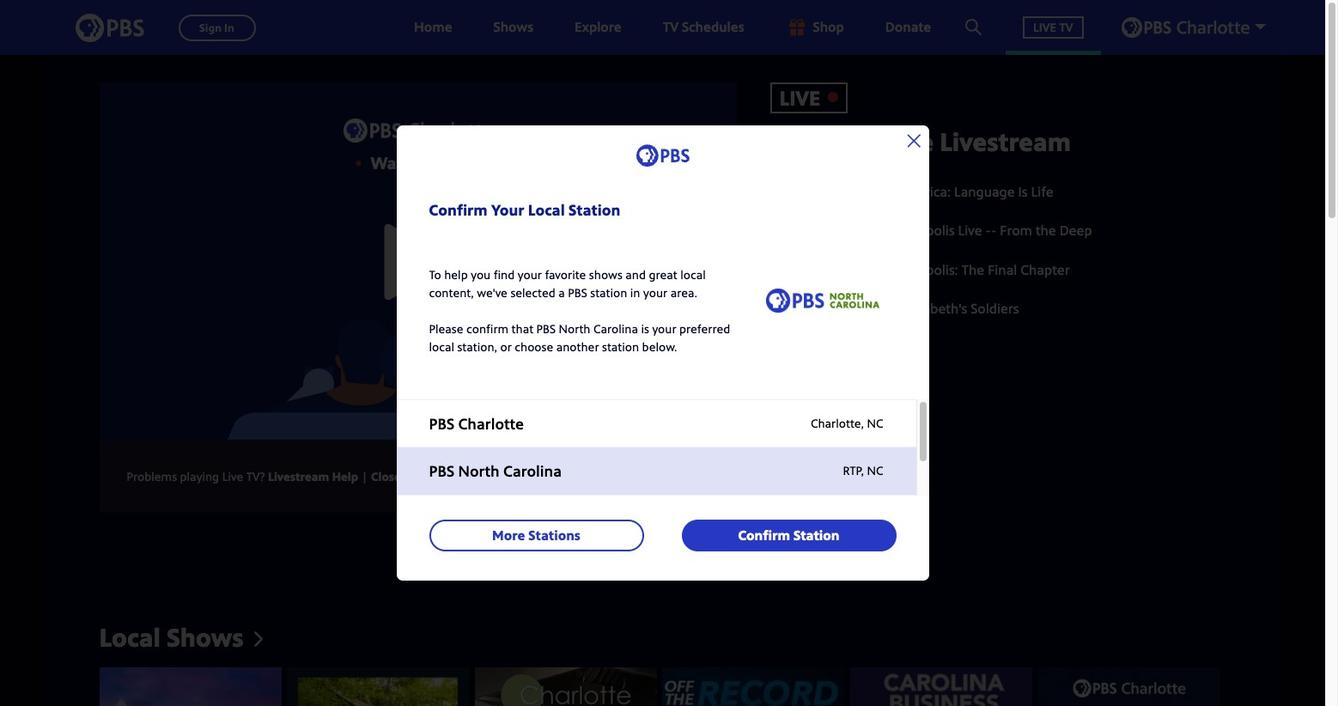 Task type: locate. For each thing, give the bounding box(es) containing it.
we've
[[477, 284, 508, 300]]

1 nc from the top
[[867, 415, 884, 431]]

is
[[641, 320, 650, 337]]

america:
[[897, 182, 951, 201]]

local shows link
[[99, 619, 263, 655]]

see full schedule
[[771, 398, 881, 416]]

station inside confirm station button
[[794, 526, 840, 545]]

rtp, nc
[[843, 462, 884, 479]]

schedule
[[823, 398, 881, 416]]

charlotte,
[[811, 415, 864, 431]]

charlotte
[[821, 124, 934, 159], [458, 413, 524, 434]]

0 vertical spatial nc
[[867, 415, 884, 431]]

0 horizontal spatial confirm
[[429, 199, 488, 220]]

1 horizontal spatial carolina
[[594, 320, 638, 337]]

1 horizontal spatial live
[[780, 83, 821, 112]]

north down pbs charlotte
[[458, 461, 500, 481]]

2 - from the left
[[992, 221, 997, 240]]

in
[[631, 284, 641, 300]]

content,
[[429, 284, 474, 300]]

1 vertical spatial station
[[794, 526, 840, 545]]

north up another at the left of page
[[559, 320, 591, 337]]

2 uss from the top
[[854, 260, 877, 279]]

0 horizontal spatial live
[[222, 469, 243, 485]]

another
[[557, 338, 599, 355]]

charlotte up pbs north carolina
[[458, 413, 524, 434]]

uss indianapolis: the final chapter
[[854, 260, 1070, 279]]

0 vertical spatial your
[[518, 266, 542, 282]]

1 - from the left
[[986, 221, 992, 240]]

stations
[[529, 526, 581, 545]]

0 vertical spatial livestream
[[940, 124, 1071, 159]]

confirm for confirm your local station
[[429, 199, 488, 220]]

pm
[[801, 299, 821, 318]]

0 vertical spatial confirm
[[429, 199, 488, 220]]

0 horizontal spatial local
[[99, 619, 161, 655]]

local left shows
[[99, 619, 161, 655]]

station
[[569, 199, 621, 220], [794, 526, 840, 545]]

1 vertical spatial live
[[959, 221, 983, 240]]

charlotte up native
[[821, 124, 934, 159]]

pbs
[[771, 124, 815, 159], [568, 284, 588, 300], [537, 320, 556, 337], [429, 413, 455, 434], [429, 461, 455, 481]]

your down great
[[644, 284, 668, 300]]

0 horizontal spatial livestream
[[268, 469, 329, 485]]

1 vertical spatial confirm
[[739, 526, 791, 545]]

closed
[[371, 469, 408, 485]]

pbs image
[[75, 8, 144, 47]]

1 vertical spatial station
[[602, 338, 639, 355]]

1 vertical spatial north
[[458, 461, 500, 481]]

choose
[[515, 338, 554, 355]]

0 vertical spatial live
[[780, 83, 821, 112]]

0 horizontal spatial north
[[458, 461, 500, 481]]

0 horizontal spatial local
[[429, 338, 455, 355]]

1 horizontal spatial confirm
[[739, 526, 791, 545]]

your up below.
[[653, 320, 677, 337]]

nc for pbs north carolina
[[867, 462, 884, 479]]

-
[[986, 221, 992, 240], [992, 221, 997, 240]]

document
[[397, 224, 929, 581]]

uss for uss indianapolis live -- from the deep
[[854, 221, 877, 240]]

livestream right tv? on the left
[[268, 469, 329, 485]]

nc
[[867, 415, 884, 431], [867, 462, 884, 479]]

local
[[681, 266, 706, 282], [429, 338, 455, 355]]

below.
[[642, 338, 678, 355]]

document containing pbs charlotte
[[397, 224, 929, 581]]

carolina left share:
[[504, 461, 562, 481]]

0 horizontal spatial carolina
[[504, 461, 562, 481]]

carolina left is
[[594, 320, 638, 337]]

more stations button
[[429, 520, 644, 552]]

or
[[501, 338, 512, 355]]

0 horizontal spatial station
[[569, 199, 621, 220]]

station down shows on the left of the page
[[591, 284, 628, 300]]

station left below.
[[602, 338, 639, 355]]

1 vertical spatial local
[[99, 619, 161, 655]]

0 horizontal spatial charlotte
[[458, 413, 524, 434]]

uss up finding
[[854, 260, 877, 279]]

1 horizontal spatial local
[[528, 199, 565, 220]]

preferred
[[680, 320, 731, 337]]

2 vertical spatial live
[[222, 469, 243, 485]]

1 horizontal spatial charlotte
[[821, 124, 934, 159]]

share:
[[563, 467, 603, 486]]

|
[[361, 469, 368, 485]]

captioning
[[411, 469, 473, 485]]

0 vertical spatial station
[[591, 284, 628, 300]]

uss
[[854, 221, 877, 240], [854, 260, 877, 279]]

uss down native
[[854, 221, 877, 240]]

nc right rtp,
[[867, 462, 884, 479]]

1 vertical spatial uss
[[854, 260, 877, 279]]

carolina
[[594, 320, 638, 337], [504, 461, 562, 481]]

station inside to help you find your favorite shows and great local content, we've selected a pbs station in your area.
[[591, 284, 628, 300]]

livestream up is
[[940, 124, 1071, 159]]

0 vertical spatial carolina
[[594, 320, 638, 337]]

1 vertical spatial carolina
[[504, 461, 562, 481]]

2 horizontal spatial live
[[959, 221, 983, 240]]

live for uss indianapolis live -- from the deep
[[959, 221, 983, 240]]

2 vertical spatial your
[[653, 320, 677, 337]]

problems
[[127, 469, 177, 485]]

confirm inside button
[[739, 526, 791, 545]]

pbs for pbs charlotte
[[429, 413, 455, 434]]

live
[[780, 83, 821, 112], [959, 221, 983, 240], [222, 469, 243, 485]]

your
[[518, 266, 542, 282], [644, 284, 668, 300], [653, 320, 677, 337]]

elizabeth's
[[903, 299, 968, 318]]

0 vertical spatial station
[[569, 199, 621, 220]]

0 vertical spatial local
[[681, 266, 706, 282]]

from
[[1000, 221, 1033, 240]]

north
[[559, 320, 591, 337], [458, 461, 500, 481]]

deep
[[1060, 221, 1093, 240]]

live for problems playing live tv? livestream help | closed captioning
[[222, 469, 243, 485]]

pbs north carolina
[[429, 461, 562, 481]]

1 vertical spatial local
[[429, 338, 455, 355]]

your up selected
[[518, 266, 542, 282]]

0 vertical spatial uss
[[854, 221, 877, 240]]

1 horizontal spatial livestream
[[940, 124, 1071, 159]]

great
[[649, 266, 678, 282]]

livestream
[[940, 124, 1071, 159], [268, 469, 329, 485]]

a
[[559, 284, 565, 300]]

station
[[591, 284, 628, 300], [602, 338, 639, 355]]

charlotte for pbs charlotte livestream
[[821, 124, 934, 159]]

playing
[[180, 469, 219, 485]]

local inside is your preferred local station, or choose another station below.
[[429, 338, 455, 355]]

that
[[512, 320, 534, 337]]

confirm
[[429, 199, 488, 220], [739, 526, 791, 545]]

local down please
[[429, 338, 455, 355]]

selected
[[511, 284, 556, 300]]

indianapolis
[[881, 221, 955, 240]]

confirm for confirm station
[[739, 526, 791, 545]]

charlotte inside confirm your local station dialog
[[458, 413, 524, 434]]

local right the your
[[528, 199, 565, 220]]

finding elizabeth's soldiers
[[854, 299, 1019, 318]]

1 vertical spatial charlotte
[[458, 413, 524, 434]]

0 vertical spatial charlotte
[[821, 124, 934, 159]]

local up area.
[[681, 266, 706, 282]]

language
[[955, 182, 1015, 201]]

2 nc from the top
[[867, 462, 884, 479]]

station inside is your preferred local station, or choose another station below.
[[602, 338, 639, 355]]

5:30
[[771, 299, 798, 318]]

confirm
[[467, 320, 509, 337]]

see full schedule link
[[771, 398, 1227, 417]]

full
[[797, 398, 820, 416]]

final
[[988, 260, 1018, 279]]

is your preferred local station, or choose another station below.
[[429, 320, 731, 355]]

1 uss from the top
[[854, 221, 877, 240]]

1 vertical spatial nc
[[867, 462, 884, 479]]

uss for uss indianapolis: the final chapter
[[854, 260, 877, 279]]

native america: language is life
[[854, 182, 1054, 201]]

the
[[962, 260, 985, 279]]

1 horizontal spatial local
[[681, 266, 706, 282]]

0 vertical spatial local
[[528, 199, 565, 220]]

1 horizontal spatial station
[[794, 526, 840, 545]]

local
[[528, 199, 565, 220], [99, 619, 161, 655]]

pbs charlotte livestream
[[771, 124, 1071, 159]]

0 vertical spatial north
[[559, 320, 591, 337]]

local shows
[[99, 619, 244, 655]]

nc right charlotte,
[[867, 415, 884, 431]]

confirm your local station dialog
[[397, 125, 929, 581]]

1 vertical spatial livestream
[[268, 469, 329, 485]]



Task type: vqa. For each thing, say whether or not it's contained in the screenshot.
5:30
yes



Task type: describe. For each thing, give the bounding box(es) containing it.
pbs for pbs north carolina
[[429, 461, 455, 481]]

pbs inside to help you find your favorite shows and great local content, we've selected a pbs station in your area.
[[568, 284, 588, 300]]

find
[[494, 266, 515, 282]]

closed captioning link
[[371, 469, 473, 485]]

help
[[444, 266, 468, 282]]

more
[[492, 526, 525, 545]]

shows
[[589, 266, 623, 282]]

please
[[429, 320, 464, 337]]

see
[[771, 398, 794, 416]]

favorite
[[545, 266, 586, 282]]

you
[[471, 266, 491, 282]]

local inside dialog
[[528, 199, 565, 220]]

livestream help link
[[268, 469, 358, 485]]

finding
[[854, 299, 899, 318]]

help
[[332, 469, 358, 485]]

confirm station button
[[682, 520, 897, 552]]

soldiers
[[971, 299, 1019, 318]]

your inside is your preferred local station, or choose another station below.
[[653, 320, 677, 337]]

5:30 pm
[[771, 299, 821, 318]]

is
[[1019, 182, 1028, 201]]

tv?
[[246, 469, 265, 485]]

confirm station
[[739, 526, 840, 545]]

native
[[854, 182, 894, 201]]

1 horizontal spatial north
[[559, 320, 591, 337]]

nc for pbs charlotte
[[867, 415, 884, 431]]

rtp,
[[843, 462, 864, 479]]

please confirm that pbs north carolina
[[429, 320, 638, 337]]

charlotte for pbs charlotte
[[458, 413, 524, 434]]

confirm your local station
[[429, 199, 621, 220]]

local inside to help you find your favorite shows and great local content, we've selected a pbs station in your area.
[[681, 266, 706, 282]]

pbs for pbs charlotte livestream
[[771, 124, 815, 159]]

station,
[[458, 338, 498, 355]]

your
[[492, 199, 525, 220]]

to
[[429, 266, 441, 282]]

pbs charlotte
[[429, 413, 524, 434]]

shows
[[167, 619, 244, 655]]

chapter
[[1021, 260, 1070, 279]]

the
[[1036, 221, 1057, 240]]

to help you find your favorite shows and great local content, we've selected a pbs station in your area.
[[429, 266, 706, 300]]

pbs north carolina image
[[766, 288, 879, 312]]

more stations
[[492, 526, 581, 545]]

problems playing live tv? livestream help | closed captioning
[[127, 469, 473, 485]]

area.
[[671, 284, 698, 300]]

and
[[626, 266, 646, 282]]

uss indianapolis live -- from the deep
[[854, 221, 1093, 240]]

1 vertical spatial your
[[644, 284, 668, 300]]

charlotte, nc
[[811, 415, 884, 431]]

indianapolis:
[[881, 260, 959, 279]]

life
[[1032, 182, 1054, 201]]



